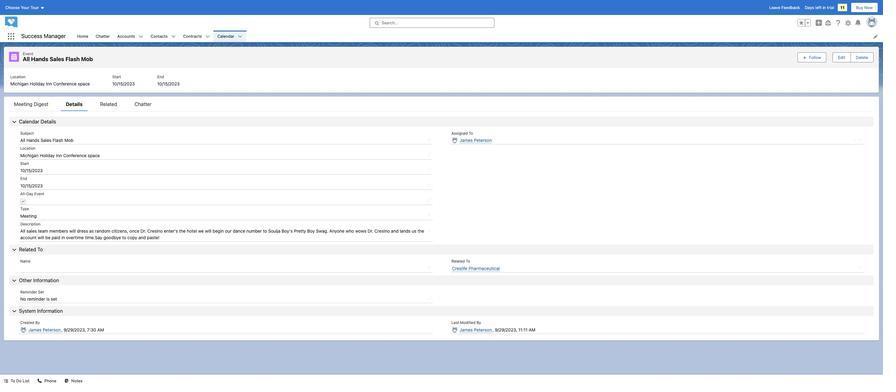 Task type: describe. For each thing, give the bounding box(es) containing it.
members
[[49, 228, 68, 234]]

to do list button
[[0, 375, 33, 387]]

to inside button
[[11, 378, 15, 383]]

list
[[23, 378, 29, 383]]

meeting for meeting
[[20, 213, 37, 219]]

james peterson down assigned to at the top right of page
[[460, 138, 492, 143]]

text default image for accounts
[[139, 34, 143, 39]]

dress
[[77, 228, 88, 234]]

feedback
[[782, 5, 800, 10]]

follow button
[[798, 52, 826, 62]]

buy now button
[[851, 2, 878, 12]]

leave feedback link
[[769, 5, 800, 10]]

details inside dropdown button
[[41, 119, 56, 124]]

calendar list item
[[214, 31, 246, 42]]

1 vertical spatial michigan
[[20, 153, 39, 158]]

be
[[45, 235, 50, 240]]

follow
[[809, 55, 821, 60]]

text default image inside to do list button
[[4, 379, 8, 383]]

to inside dropdown button
[[37, 247, 43, 252]]

day
[[26, 191, 33, 196]]

details link
[[61, 100, 88, 111]]

all sales team members will dress as random citizens, once dr. cresino enter's the hotel we will begin our dance number to soulja boy's pretty boy swag. anyone who wows dr. cresino and lands us the account will be paid in overtime time.say goodbye to copy and paste!
[[20, 228, 424, 240]]

other information button
[[9, 275, 874, 285]]

list for leave feedback link
[[73, 31, 883, 42]]

1 horizontal spatial related to
[[452, 259, 470, 264]]

start 10/15/2023
[[112, 74, 135, 86]]

creslife
[[452, 266, 467, 271]]

edit button
[[833, 53, 850, 62]]

all for hands
[[20, 138, 25, 143]]

swag.
[[316, 228, 328, 234]]

days
[[805, 5, 814, 10]]

tour
[[30, 5, 39, 10]]

text default image for notes
[[64, 379, 69, 383]]

soulja
[[268, 228, 280, 234]]

0 horizontal spatial chatter link
[[92, 31, 114, 42]]

related link
[[95, 100, 122, 111]]

manager
[[44, 33, 66, 39]]

anyone
[[329, 228, 344, 234]]

james peterson for , 9/29/2023, 7:30 am
[[28, 327, 61, 332]]

time.say
[[85, 235, 102, 240]]

space inside 'location michigan holiday inn conference space'
[[78, 81, 90, 86]]

now
[[864, 5, 873, 10]]

flash inside the event all hands sales flash mob
[[65, 56, 80, 62]]

digest
[[34, 101, 48, 107]]

1 horizontal spatial related
[[100, 101, 117, 107]]

in inside all sales team members will dress as random citizens, once dr. cresino enter's the hotel we will begin our dance number to soulja boy's pretty boy swag. anyone who wows dr. cresino and lands us the account will be paid in overtime time.say goodbye to copy and paste!
[[61, 235, 65, 240]]

, for , 9/29/2023, 11:11 am
[[492, 327, 494, 332]]

name
[[20, 259, 31, 264]]

, 9/29/2023, 11:11 am
[[492, 327, 535, 332]]

end for end 10/15/2023
[[157, 74, 164, 79]]

assigned to
[[452, 131, 473, 136]]

calendar link
[[214, 31, 238, 42]]

1 horizontal spatial will
[[69, 228, 76, 234]]

chatter for the left chatter link
[[96, 34, 110, 39]]

who
[[346, 228, 354, 234]]

last modified by
[[452, 320, 481, 325]]

all inside the event all hands sales flash mob
[[23, 56, 30, 62]]

2 horizontal spatial will
[[205, 228, 211, 234]]

contacts list item
[[147, 31, 179, 42]]

boy's
[[282, 228, 293, 234]]

system information
[[19, 308, 63, 314]]

0 horizontal spatial to
[[122, 235, 126, 240]]

1 horizontal spatial event
[[34, 191, 44, 196]]

account
[[20, 235, 37, 240]]

true image
[[20, 199, 26, 204]]

leave
[[769, 5, 780, 10]]

accounts list item
[[114, 31, 147, 42]]

team
[[38, 228, 48, 234]]

end 10/15/2023
[[157, 74, 180, 86]]

home
[[77, 34, 88, 39]]

as
[[89, 228, 94, 234]]

system
[[19, 308, 36, 314]]

11:11
[[518, 327, 528, 332]]

1 horizontal spatial inn
[[56, 153, 62, 158]]

days left in trial
[[805, 5, 834, 10]]

calendar for calendar details
[[19, 119, 39, 124]]

subject
[[20, 131, 34, 136]]

goodbye
[[103, 235, 121, 240]]

7:30
[[87, 327, 96, 332]]

end for end
[[20, 176, 27, 181]]

copy
[[127, 235, 137, 240]]

am for , 9/29/2023, 7:30 am
[[97, 327, 104, 332]]

1 vertical spatial and
[[138, 235, 146, 240]]

9/29/2023, for 9/29/2023, 11:11 am
[[495, 327, 517, 332]]

is
[[46, 296, 50, 302]]

buy now
[[856, 5, 873, 10]]

start for start
[[20, 161, 29, 166]]

0 horizontal spatial mob
[[64, 138, 73, 143]]

james down assigned to at the top right of page
[[460, 138, 473, 143]]

edit
[[838, 55, 845, 60]]

0 vertical spatial and
[[391, 228, 399, 234]]

citizens,
[[112, 228, 128, 234]]

1 vertical spatial holiday
[[40, 153, 55, 158]]

delete button
[[851, 53, 873, 62]]

calendar details button
[[9, 117, 874, 126]]

accounts link
[[114, 31, 139, 42]]

location for location michigan holiday inn conference space
[[10, 74, 25, 79]]

michigan holiday inn conference space
[[20, 153, 100, 158]]

phone button
[[34, 375, 60, 387]]

begin
[[213, 228, 224, 234]]

chatter for right chatter link
[[135, 101, 151, 107]]

meeting digest link
[[9, 100, 53, 111]]

trial
[[827, 5, 834, 10]]

james peterson link for , 9/29/2023, 7:30 am
[[28, 327, 61, 333]]

no reminder is set
[[20, 296, 57, 302]]

meeting digest
[[14, 101, 48, 107]]

notes
[[71, 378, 82, 383]]

assigned
[[452, 131, 468, 136]]

dance
[[233, 228, 245, 234]]

pretty
[[294, 228, 306, 234]]

information for system information
[[37, 308, 63, 314]]



Task type: locate. For each thing, give the bounding box(es) containing it.
location down subject
[[20, 146, 35, 151]]

1 vertical spatial chatter link
[[130, 100, 156, 111]]

list containing michigan holiday inn conference space
[[4, 68, 879, 92]]

will up overtime
[[69, 228, 76, 234]]

1 vertical spatial related
[[19, 247, 36, 252]]

0 vertical spatial all
[[23, 56, 30, 62]]

, 9/29/2023, 7:30 am
[[61, 327, 104, 332]]

leave feedback
[[769, 5, 800, 10]]

, left 11:11
[[492, 327, 494, 332]]

2 vertical spatial all
[[20, 228, 25, 234]]

1 horizontal spatial flash
[[65, 56, 80, 62]]

james peterson for , 9/29/2023, 11:11 am
[[460, 327, 492, 332]]

number
[[246, 228, 262, 234]]

1 vertical spatial conference
[[63, 153, 87, 158]]

1 horizontal spatial by
[[477, 320, 481, 325]]

1 horizontal spatial 9/29/2023,
[[495, 327, 517, 332]]

michigan
[[10, 81, 29, 86], [20, 153, 39, 158]]

9/29/2023, left 7:30
[[64, 327, 86, 332]]

flash up michigan holiday inn conference space
[[53, 138, 63, 143]]

,
[[61, 327, 62, 332], [492, 327, 494, 332]]

we
[[198, 228, 204, 234]]

mob up michigan holiday inn conference space
[[64, 138, 73, 143]]

created by
[[20, 320, 40, 325]]

by
[[35, 320, 40, 325], [477, 320, 481, 325]]

meeting left digest
[[14, 101, 32, 107]]

10/15/2023
[[112, 81, 135, 86], [157, 81, 180, 86], [20, 168, 43, 173], [20, 183, 43, 188]]

created
[[20, 320, 34, 325]]

9/29/2023,
[[64, 327, 86, 332], [495, 327, 517, 332]]

0 horizontal spatial related
[[19, 247, 36, 252]]

2 am from the left
[[529, 327, 535, 332]]

left
[[815, 5, 822, 10]]

0 vertical spatial start
[[112, 74, 121, 79]]

related to inside related to dropdown button
[[19, 247, 43, 252]]

1 am from the left
[[97, 327, 104, 332]]

0 horizontal spatial text default image
[[38, 379, 42, 383]]

cresino
[[147, 228, 163, 234], [375, 228, 390, 234]]

overtime
[[66, 235, 84, 240]]

james peterson link for , 9/29/2023, 11:11 am
[[460, 327, 492, 333]]

contracts list item
[[179, 31, 214, 42]]

in right left in the top right of the page
[[823, 5, 826, 10]]

dr. right once
[[140, 228, 146, 234]]

all
[[23, 56, 30, 62], [20, 138, 25, 143], [20, 228, 25, 234]]

other information
[[19, 277, 59, 283]]

location up meeting digest
[[10, 74, 25, 79]]

by right created on the left bottom of page
[[35, 320, 40, 325]]

2 horizontal spatial text default image
[[238, 34, 242, 39]]

1 vertical spatial information
[[37, 308, 63, 314]]

calendar right contracts list item
[[217, 34, 234, 39]]

1 vertical spatial meeting
[[20, 213, 37, 219]]

pharmaceutical
[[469, 266, 500, 271]]

1 9/29/2023, from the left
[[64, 327, 86, 332]]

michigan up meeting digest
[[10, 81, 29, 86]]

to left soulja on the bottom of page
[[263, 228, 267, 234]]

us
[[412, 228, 416, 234]]

1 vertical spatial inn
[[56, 153, 62, 158]]

hands down subject
[[26, 138, 39, 143]]

other
[[19, 277, 32, 283]]

event
[[23, 51, 33, 56], [34, 191, 44, 196]]

james down created by
[[28, 327, 41, 332]]

start up all-
[[20, 161, 29, 166]]

1 vertical spatial group
[[798, 52, 874, 63]]

choose
[[5, 5, 20, 10]]

all-
[[20, 191, 26, 196]]

1 horizontal spatial ,
[[492, 327, 494, 332]]

our
[[225, 228, 232, 234]]

related to button
[[9, 245, 874, 255]]

0 vertical spatial in
[[823, 5, 826, 10]]

all hands sales flash mob
[[20, 138, 73, 143]]

1 horizontal spatial am
[[529, 327, 535, 332]]

calendar inside list item
[[217, 34, 234, 39]]

search... button
[[369, 18, 494, 28]]

1 horizontal spatial start
[[112, 74, 121, 79]]

0 vertical spatial information
[[33, 277, 59, 283]]

james peterson down "modified"
[[460, 327, 492, 332]]

0 vertical spatial holiday
[[30, 81, 45, 86]]

0 vertical spatial inn
[[46, 81, 52, 86]]

list
[[73, 31, 883, 42], [4, 68, 879, 92]]

and right "copy"
[[138, 235, 146, 240]]

last
[[452, 320, 459, 325]]

1 vertical spatial all
[[20, 138, 25, 143]]

holiday down all hands sales flash mob
[[40, 153, 55, 158]]

the
[[179, 228, 186, 234], [418, 228, 424, 234]]

location
[[10, 74, 25, 79], [20, 146, 35, 151]]

flash down home link
[[65, 56, 80, 62]]

peterson for , 9/29/2023, 7:30 am
[[43, 327, 61, 332]]

text default image
[[238, 34, 242, 39], [38, 379, 42, 383], [64, 379, 69, 383]]

2 horizontal spatial related
[[452, 259, 465, 264]]

chatter right home
[[96, 34, 110, 39]]

in right paid
[[61, 235, 65, 240]]

peterson for , 9/29/2023, 11:11 am
[[474, 327, 492, 332]]

0 horizontal spatial inn
[[46, 81, 52, 86]]

text default image for phone
[[38, 379, 42, 383]]

2 cresino from the left
[[375, 228, 390, 234]]

details
[[66, 101, 83, 107], [41, 119, 56, 124]]

meeting for meeting digest
[[14, 101, 32, 107]]

2 vertical spatial related
[[452, 259, 465, 264]]

group containing follow
[[798, 52, 874, 63]]

will right we
[[205, 228, 211, 234]]

creslife pharmaceutical link
[[452, 266, 500, 271]]

choose your tour
[[5, 5, 39, 10]]

0 vertical spatial event
[[23, 51, 33, 56]]

lands
[[400, 228, 411, 234]]

0 vertical spatial chatter link
[[92, 31, 114, 42]]

james peterson link down "modified"
[[460, 327, 492, 333]]

0 vertical spatial list
[[73, 31, 883, 42]]

, down 'system information'
[[61, 327, 62, 332]]

0 horizontal spatial by
[[35, 320, 40, 325]]

0 horizontal spatial dr.
[[140, 228, 146, 234]]

0 vertical spatial conference
[[53, 81, 77, 86]]

sales inside the event all hands sales flash mob
[[50, 56, 64, 62]]

text default image for contracts
[[206, 34, 210, 39]]

1 vertical spatial hands
[[26, 138, 39, 143]]

0 vertical spatial details
[[66, 101, 83, 107]]

1 vertical spatial event
[[34, 191, 44, 196]]

0 horizontal spatial 9/29/2023,
[[64, 327, 86, 332]]

inn up digest
[[46, 81, 52, 86]]

related up creslife
[[452, 259, 465, 264]]

0 vertical spatial sales
[[50, 56, 64, 62]]

mob down home link
[[81, 56, 93, 62]]

all inside all sales team members will dress as random citizens, once dr. cresino enter's the hotel we will begin our dance number to soulja boy's pretty boy swag. anyone who wows dr. cresino and lands us the account will be paid in overtime time.say goodbye to copy and paste!
[[20, 228, 25, 234]]

will down "team"
[[38, 235, 44, 240]]

0 horizontal spatial am
[[97, 327, 104, 332]]

will
[[69, 228, 76, 234], [205, 228, 211, 234], [38, 235, 44, 240]]

contracts link
[[179, 31, 206, 42]]

1 horizontal spatial the
[[418, 228, 424, 234]]

sales
[[26, 228, 37, 234]]

text default image for contacts
[[171, 34, 176, 39]]

related inside dropdown button
[[19, 247, 36, 252]]

0 vertical spatial related to
[[19, 247, 43, 252]]

all down success
[[23, 56, 30, 62]]

meeting down 'type'
[[20, 213, 37, 219]]

by right "modified"
[[477, 320, 481, 325]]

1 horizontal spatial text default image
[[64, 379, 69, 383]]

related down start 10/15/2023
[[100, 101, 117, 107]]

0 horizontal spatial ,
[[61, 327, 62, 332]]

0 vertical spatial to
[[263, 228, 267, 234]]

1 cresino from the left
[[147, 228, 163, 234]]

0 vertical spatial meeting
[[14, 101, 32, 107]]

all for sales
[[20, 228, 25, 234]]

boy
[[307, 228, 315, 234]]

buy
[[856, 5, 863, 10]]

sales down calendar details
[[41, 138, 51, 143]]

1 dr. from the left
[[140, 228, 146, 234]]

cresino up paste!
[[147, 228, 163, 234]]

0 horizontal spatial and
[[138, 235, 146, 240]]

0 vertical spatial related
[[100, 101, 117, 107]]

information up set
[[33, 277, 59, 283]]

event inside the event all hands sales flash mob
[[23, 51, 33, 56]]

phone
[[44, 378, 56, 383]]

event all hands sales flash mob
[[23, 51, 93, 62]]

1 horizontal spatial chatter
[[135, 101, 151, 107]]

text default image
[[139, 34, 143, 39], [171, 34, 176, 39], [206, 34, 210, 39], [4, 379, 8, 383]]

1 horizontal spatial cresino
[[375, 228, 390, 234]]

system information button
[[9, 306, 874, 316]]

accounts
[[117, 34, 135, 39]]

mob inside the event all hands sales flash mob
[[81, 56, 93, 62]]

contacts
[[151, 34, 168, 39]]

michigan inside 'location michigan holiday inn conference space'
[[10, 81, 29, 86]]

james peterson link down created by
[[28, 327, 61, 333]]

1 horizontal spatial mob
[[81, 56, 93, 62]]

event right 'day'
[[34, 191, 44, 196]]

1 by from the left
[[35, 320, 40, 325]]

1 horizontal spatial details
[[66, 101, 83, 107]]

1 vertical spatial in
[[61, 235, 65, 240]]

random
[[95, 228, 110, 234]]

9/29/2023, for 9/29/2023, 7:30 am
[[64, 327, 86, 332]]

0 horizontal spatial chatter
[[96, 34, 110, 39]]

to do list
[[11, 378, 29, 383]]

0 vertical spatial hands
[[31, 56, 48, 62]]

text default image inside notes button
[[64, 379, 69, 383]]

0 horizontal spatial flash
[[53, 138, 63, 143]]

delete
[[856, 55, 868, 60]]

inn inside 'location michigan holiday inn conference space'
[[46, 81, 52, 86]]

0 vertical spatial calendar
[[217, 34, 234, 39]]

2 9/29/2023, from the left
[[495, 327, 517, 332]]

chatter down start 10/15/2023
[[135, 101, 151, 107]]

set
[[51, 296, 57, 302]]

michigan down subject
[[20, 153, 39, 158]]

hands
[[31, 56, 48, 62], [26, 138, 39, 143]]

0 horizontal spatial end
[[20, 176, 27, 181]]

location inside 'location michigan holiday inn conference space'
[[10, 74, 25, 79]]

success manager
[[21, 33, 66, 39]]

1 vertical spatial start
[[20, 161, 29, 166]]

no
[[20, 296, 26, 302]]

success
[[21, 33, 42, 39]]

james down last modified by
[[460, 327, 473, 332]]

1 horizontal spatial end
[[157, 74, 164, 79]]

0 horizontal spatial cresino
[[147, 228, 163, 234]]

2 by from the left
[[477, 320, 481, 325]]

0 horizontal spatial the
[[179, 228, 186, 234]]

search...
[[382, 20, 398, 25]]

1 vertical spatial related to
[[452, 259, 470, 264]]

start for start 10/15/2023
[[112, 74, 121, 79]]

0 vertical spatial flash
[[65, 56, 80, 62]]

hands down success manager
[[31, 56, 48, 62]]

chatter link
[[92, 31, 114, 42], [130, 100, 156, 111]]

modified
[[460, 320, 476, 325]]

cresino right wows
[[375, 228, 390, 234]]

end inside end 10/15/2023
[[157, 74, 164, 79]]

to
[[469, 131, 473, 136], [37, 247, 43, 252], [466, 259, 470, 264], [11, 378, 15, 383]]

related up name
[[19, 247, 36, 252]]

text default image inside phone button
[[38, 379, 42, 383]]

1 vertical spatial sales
[[41, 138, 51, 143]]

1 horizontal spatial chatter link
[[130, 100, 156, 111]]

james peterson link down assigned to at the top right of page
[[460, 138, 492, 143]]

1 vertical spatial calendar
[[19, 119, 39, 124]]

and
[[391, 228, 399, 234], [138, 235, 146, 240]]

paste!
[[147, 235, 160, 240]]

calendar up subject
[[19, 119, 39, 124]]

0 horizontal spatial details
[[41, 119, 56, 124]]

peterson
[[474, 138, 492, 143], [43, 327, 61, 332], [474, 327, 492, 332]]

1 horizontal spatial to
[[263, 228, 267, 234]]

am right 11:11
[[529, 327, 535, 332]]

description
[[20, 222, 41, 226]]

1 vertical spatial space
[[88, 153, 100, 158]]

james peterson down created by
[[28, 327, 61, 332]]

james
[[460, 138, 473, 143], [28, 327, 41, 332], [460, 327, 473, 332]]

to down citizens,
[[122, 235, 126, 240]]

related to down account
[[19, 247, 43, 252]]

dr. right wows
[[368, 228, 373, 234]]

calendar for calendar
[[217, 34, 234, 39]]

paid
[[52, 235, 60, 240]]

to left do
[[11, 378, 15, 383]]

space
[[78, 81, 90, 86], [88, 153, 100, 158]]

related to up creslife
[[452, 259, 470, 264]]

text default image right "contacts"
[[171, 34, 176, 39]]

chatter
[[96, 34, 110, 39], [135, 101, 151, 107]]

text default image right accounts
[[139, 34, 143, 39]]

sales up 'location michigan holiday inn conference space'
[[50, 56, 64, 62]]

list for home link
[[4, 68, 879, 92]]

0 horizontal spatial will
[[38, 235, 44, 240]]

event down success
[[23, 51, 33, 56]]

1 horizontal spatial calendar
[[217, 34, 234, 39]]

2 the from the left
[[418, 228, 424, 234]]

1 vertical spatial list
[[4, 68, 879, 92]]

list containing home
[[73, 31, 883, 42]]

related to
[[19, 247, 43, 252], [452, 259, 470, 264]]

start inside start 10/15/2023
[[112, 74, 121, 79]]

reminder
[[20, 290, 37, 294]]

enter's
[[164, 228, 178, 234]]

1 horizontal spatial in
[[823, 5, 826, 10]]

all up account
[[20, 228, 25, 234]]

am right 7:30
[[97, 327, 104, 332]]

0 vertical spatial group
[[798, 19, 811, 27]]

0 horizontal spatial in
[[61, 235, 65, 240]]

11
[[840, 5, 845, 10]]

text default image right the contracts
[[206, 34, 210, 39]]

holiday up digest
[[30, 81, 45, 86]]

0 horizontal spatial event
[[23, 51, 33, 56]]

2 dr. from the left
[[368, 228, 373, 234]]

calendar inside dropdown button
[[19, 119, 39, 124]]

0 vertical spatial space
[[78, 81, 90, 86]]

hands inside the event all hands sales flash mob
[[31, 56, 48, 62]]

0 vertical spatial mob
[[81, 56, 93, 62]]

text default image inside accounts list item
[[139, 34, 143, 39]]

text default image inside contracts list item
[[206, 34, 210, 39]]

1 vertical spatial flash
[[53, 138, 63, 143]]

the right us
[[418, 228, 424, 234]]

1 , from the left
[[61, 327, 62, 332]]

0 vertical spatial end
[[157, 74, 164, 79]]

inn down all hands sales flash mob
[[56, 153, 62, 158]]

9/29/2023, left 11:11
[[495, 327, 517, 332]]

to down "team"
[[37, 247, 43, 252]]

all-day event
[[20, 191, 44, 196]]

1 vertical spatial end
[[20, 176, 27, 181]]

james for , 9/29/2023, 11:11 am
[[460, 327, 473, 332]]

to right "assigned" at the top right of the page
[[469, 131, 473, 136]]

information down is
[[37, 308, 63, 314]]

group
[[798, 19, 811, 27], [798, 52, 874, 63]]

, for , 9/29/2023, 7:30 am
[[61, 327, 62, 332]]

0 vertical spatial michigan
[[10, 81, 29, 86]]

text default image inside calendar list item
[[238, 34, 242, 39]]

james for , 9/29/2023, 7:30 am
[[28, 327, 41, 332]]

0 horizontal spatial calendar
[[19, 119, 39, 124]]

text default image inside the contacts list item
[[171, 34, 176, 39]]

1 vertical spatial location
[[20, 146, 35, 151]]

the left hotel
[[179, 228, 186, 234]]

conference inside 'location michigan holiday inn conference space'
[[53, 81, 77, 86]]

am
[[97, 327, 104, 332], [529, 327, 535, 332]]

1 vertical spatial mob
[[64, 138, 73, 143]]

0 vertical spatial chatter
[[96, 34, 110, 39]]

2 , from the left
[[492, 327, 494, 332]]

holiday inside 'location michigan holiday inn conference space'
[[30, 81, 45, 86]]

location for location
[[20, 146, 35, 151]]

am for , 9/29/2023, 11:11 am
[[529, 327, 535, 332]]

information for other information
[[33, 277, 59, 283]]

1 vertical spatial to
[[122, 235, 126, 240]]

and left lands
[[391, 228, 399, 234]]

all down subject
[[20, 138, 25, 143]]

1 vertical spatial chatter
[[135, 101, 151, 107]]

type
[[20, 207, 29, 211]]

0 vertical spatial location
[[10, 74, 25, 79]]

1 the from the left
[[179, 228, 186, 234]]

text default image left do
[[4, 379, 8, 383]]

reminder set
[[20, 290, 44, 294]]

start up related link at the left top of page
[[112, 74, 121, 79]]

your
[[21, 5, 29, 10]]

to up creslife pharmaceutical
[[466, 259, 470, 264]]

do
[[16, 378, 22, 383]]



Task type: vqa. For each thing, say whether or not it's contained in the screenshot.
Acme (Sample) for Acme (Sample) link related to Acme - 650 Widgets (Sample) link
no



